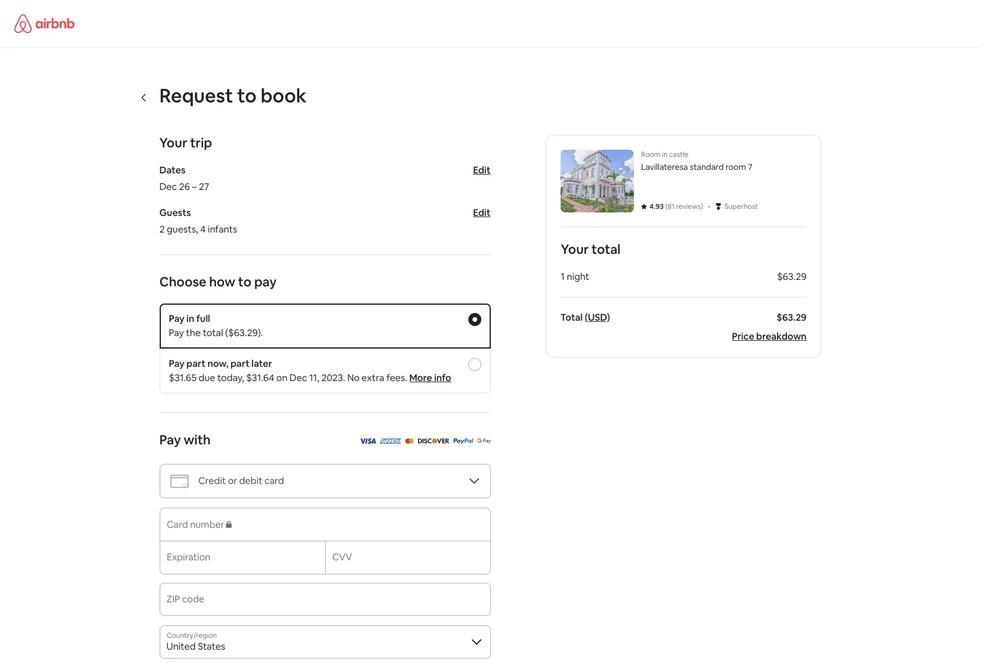 Task type: describe. For each thing, give the bounding box(es) containing it.
your for your total
[[561, 241, 589, 257]]

$31.65
[[169, 372, 197, 384]]

edit button for dates dec 26 – 27
[[473, 164, 491, 176]]

your for your trip
[[160, 134, 188, 151]]

81
[[668, 202, 675, 211]]

price breakdown
[[732, 330, 807, 343]]

info
[[435, 372, 452, 384]]

now,
[[208, 357, 229, 370]]

request
[[160, 83, 233, 108]]

lavillateresa
[[641, 162, 688, 172]]

google pay image
[[478, 439, 491, 444]]

visa card image
[[359, 434, 376, 447]]

pay
[[254, 273, 277, 290]]

2 discover card image from the top
[[418, 439, 450, 444]]

in for pay
[[187, 312, 194, 325]]

choose how to pay
[[160, 273, 277, 290]]

–
[[192, 181, 197, 193]]

states
[[198, 640, 225, 653]]

credit or debit card
[[199, 475, 284, 487]]

total (usd)
[[561, 311, 611, 324]]

american express card image
[[380, 434, 402, 447]]

book
[[261, 83, 307, 108]]

(usd)
[[585, 311, 611, 324]]

fees.
[[387, 372, 408, 384]]

pay for in
[[169, 312, 185, 325]]

card
[[265, 475, 284, 487]]

american express card image
[[380, 439, 402, 444]]

1 horizontal spatial total
[[592, 241, 621, 257]]

)
[[701, 202, 703, 211]]

4
[[200, 223, 206, 236]]

0 vertical spatial to
[[237, 83, 257, 108]]

visa card image
[[359, 439, 376, 444]]

11,
[[309, 372, 320, 384]]

united states button
[[160, 626, 491, 659]]

dec inside dates dec 26 – 27
[[160, 181, 177, 193]]

on
[[277, 372, 288, 384]]

2 mastercard image from the top
[[405, 439, 414, 444]]

with
[[184, 431, 211, 448]]

1 discover card image from the top
[[418, 434, 450, 447]]

27
[[199, 181, 209, 193]]

extra
[[362, 372, 385, 384]]

due
[[199, 372, 215, 384]]

superhost
[[725, 202, 758, 211]]

credit or debit card button
[[160, 464, 491, 498]]

4.93
[[650, 202, 664, 211]]

breakdown
[[757, 330, 807, 343]]

2023.
[[322, 372, 345, 384]]

your total
[[561, 241, 621, 257]]

(
[[665, 202, 668, 211]]

price breakdown button
[[732, 330, 807, 343]]

full
[[196, 312, 210, 325]]

edit for dates dec 26 – 27
[[473, 164, 491, 176]]

$63.29 for 1 night
[[777, 270, 807, 283]]

the
[[186, 327, 201, 339]]

total inside pay in full pay the total ($63.29).
[[203, 327, 223, 339]]



Task type: locate. For each thing, give the bounding box(es) containing it.
today,
[[217, 372, 244, 384]]

1 edit button from the top
[[473, 164, 491, 176]]

0 vertical spatial dec
[[160, 181, 177, 193]]

1 horizontal spatial in
[[662, 150, 668, 159]]

1 horizontal spatial part
[[231, 357, 250, 370]]

united states
[[167, 640, 225, 653]]

$63.29 for total
[[777, 311, 807, 324]]

0 horizontal spatial your
[[160, 134, 188, 151]]

26
[[179, 181, 190, 193]]

your trip
[[160, 134, 212, 151]]

to left the pay
[[238, 273, 252, 290]]

pay up the $31.65
[[169, 357, 185, 370]]

pay
[[169, 312, 185, 325], [169, 327, 184, 339], [169, 357, 185, 370], [160, 431, 181, 448]]

trip
[[190, 134, 212, 151]]

1 horizontal spatial your
[[561, 241, 589, 257]]

0 horizontal spatial part
[[187, 357, 206, 370]]

united
[[167, 640, 196, 653]]

to left book on the left top
[[237, 83, 257, 108]]

more
[[410, 372, 433, 384]]

1
[[561, 270, 565, 283]]

1 vertical spatial total
[[203, 327, 223, 339]]

dates
[[160, 164, 186, 176]]

room in castle lavillateresa standard room 7
[[641, 150, 753, 172]]

$63.29
[[777, 270, 807, 283], [777, 311, 807, 324]]

2 edit from the top
[[473, 207, 491, 219]]

discover card image right american express card icon
[[418, 439, 450, 444]]

reviews
[[676, 202, 701, 211]]

room
[[726, 162, 746, 172]]

•
[[708, 200, 711, 212]]

0 vertical spatial edit button
[[473, 164, 491, 176]]

later
[[252, 357, 272, 370]]

0 vertical spatial edit
[[473, 164, 491, 176]]

paypal image left google pay image
[[453, 434, 474, 447]]

standard
[[690, 162, 724, 172]]

1 vertical spatial dec
[[290, 372, 307, 384]]

in inside room in castle lavillateresa standard room 7
[[662, 150, 668, 159]]

1 vertical spatial edit button
[[473, 207, 491, 219]]

castle
[[669, 150, 689, 159]]

total
[[561, 311, 583, 324]]

debit
[[239, 475, 263, 487]]

dec left 11,
[[290, 372, 307, 384]]

or
[[228, 475, 237, 487]]

$31.64
[[246, 372, 274, 384]]

dec
[[160, 181, 177, 193], [290, 372, 307, 384]]

0 vertical spatial total
[[592, 241, 621, 257]]

discover card image
[[418, 434, 450, 447], [418, 439, 450, 444]]

discover card image right american express card image
[[418, 434, 450, 447]]

guests,
[[167, 223, 198, 236]]

in up 'lavillateresa'
[[662, 150, 668, 159]]

google pay image
[[478, 434, 491, 447]]

1 paypal image from the top
[[453, 434, 474, 447]]

dates dec 26 – 27
[[160, 164, 209, 193]]

infants
[[208, 223, 237, 236]]

guests
[[160, 207, 191, 219]]

($63.29).
[[225, 327, 263, 339]]

1 edit from the top
[[473, 164, 491, 176]]

dec left 26
[[160, 181, 177, 193]]

None text field
[[167, 598, 484, 610]]

0 vertical spatial your
[[160, 134, 188, 151]]

your up 1 night
[[561, 241, 589, 257]]

(usd) button
[[585, 311, 611, 324]]

night
[[567, 270, 589, 283]]

0 horizontal spatial total
[[203, 327, 223, 339]]

4.93 ( 81 reviews )
[[650, 202, 703, 211]]

2 part from the left
[[231, 357, 250, 370]]

2 paypal image from the top
[[453, 439, 474, 444]]

0 horizontal spatial in
[[187, 312, 194, 325]]

pay for part
[[169, 357, 185, 370]]

pay left with
[[160, 431, 181, 448]]

dec inside pay part now, part later $31.65 due today,  $31.64 on dec 11, 2023. no extra fees. more info
[[290, 372, 307, 384]]

part up due
[[187, 357, 206, 370]]

1 vertical spatial edit
[[473, 207, 491, 219]]

how
[[209, 273, 236, 290]]

edit button for guests 2 guests, 4 infants
[[473, 207, 491, 219]]

in
[[662, 150, 668, 159], [187, 312, 194, 325]]

pay for with
[[160, 431, 181, 448]]

1 vertical spatial your
[[561, 241, 589, 257]]

in inside pay in full pay the total ($63.29).
[[187, 312, 194, 325]]

pay inside pay part now, part later $31.65 due today,  $31.64 on dec 11, 2023. no extra fees. more info
[[169, 357, 185, 370]]

price
[[732, 330, 755, 343]]

pay part now, part later $31.65 due today,  $31.64 on dec 11, 2023. no extra fees. more info
[[169, 357, 452, 384]]

mastercard image right american express card icon
[[405, 439, 414, 444]]

no
[[348, 372, 360, 384]]

part up today,
[[231, 357, 250, 370]]

1 vertical spatial to
[[238, 273, 252, 290]]

pay in full pay the total ($63.29).
[[169, 312, 263, 339]]

pay with
[[160, 431, 211, 448]]

1 horizontal spatial dec
[[290, 372, 307, 384]]

1 vertical spatial $63.29
[[777, 311, 807, 324]]

in left "full"
[[187, 312, 194, 325]]

pay left the
[[169, 327, 184, 339]]

2
[[160, 223, 165, 236]]

0 vertical spatial $63.29
[[777, 270, 807, 283]]

1 part from the left
[[187, 357, 206, 370]]

back image
[[139, 93, 149, 102]]

in for room
[[662, 150, 668, 159]]

pay left "full"
[[169, 312, 185, 325]]

more info button
[[410, 372, 452, 384]]

mastercard image right american express card image
[[405, 434, 414, 447]]

1 mastercard image from the top
[[405, 434, 414, 447]]

1 vertical spatial in
[[187, 312, 194, 325]]

room
[[641, 150, 661, 159]]

None radio
[[468, 313, 481, 326], [468, 358, 481, 371], [468, 313, 481, 326], [468, 358, 481, 371]]

edit for guests 2 guests, 4 infants
[[473, 207, 491, 219]]

credit card image
[[170, 471, 189, 491]]

your
[[160, 134, 188, 151], [561, 241, 589, 257]]

united states element
[[160, 626, 491, 659]]

your up the dates
[[160, 134, 188, 151]]

paypal image
[[453, 434, 474, 447], [453, 439, 474, 444]]

2 edit button from the top
[[473, 207, 491, 219]]

credit
[[199, 475, 226, 487]]

part
[[187, 357, 206, 370], [231, 357, 250, 370]]

0 vertical spatial in
[[662, 150, 668, 159]]

total
[[592, 241, 621, 257], [203, 327, 223, 339]]

mastercard image
[[405, 434, 414, 447], [405, 439, 414, 444]]

edit
[[473, 164, 491, 176], [473, 207, 491, 219]]

0 horizontal spatial dec
[[160, 181, 177, 193]]

guests 2 guests, 4 infants
[[160, 207, 237, 236]]

edit button
[[473, 164, 491, 176], [473, 207, 491, 219]]

paypal image left google pay icon
[[453, 439, 474, 444]]

to
[[237, 83, 257, 108], [238, 273, 252, 290]]

choose
[[160, 273, 207, 290]]

1 night
[[561, 270, 589, 283]]

7
[[748, 162, 753, 172]]

request to book
[[160, 83, 307, 108]]



Task type: vqa. For each thing, say whether or not it's contained in the screenshot.
right total
yes



